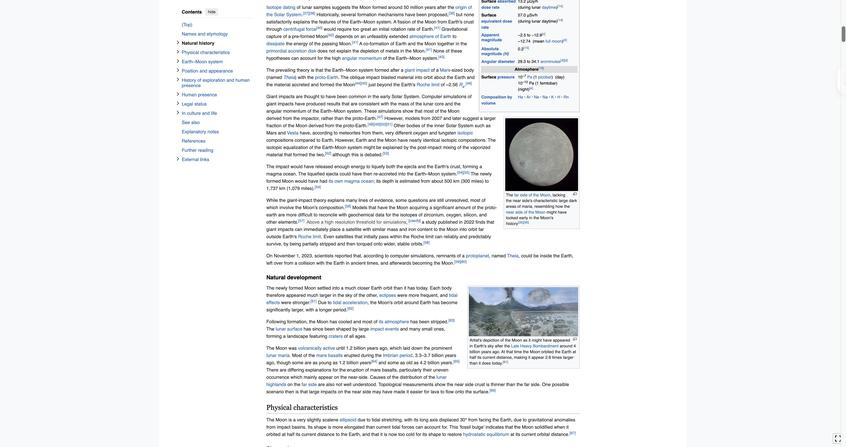 Task type: vqa. For each thing, say whether or not it's contained in the screenshot.
Wikimedia Foundation image
no



Task type: describe. For each thing, give the bounding box(es) containing it.
5 x small image from the top
[[176, 157, 180, 161]]

4 x small image from the top
[[176, 78, 180, 82]]

3 x small image from the top
[[176, 68, 180, 72]]

1 x small image from the top
[[176, 50, 180, 54]]



Task type: locate. For each thing, give the bounding box(es) containing it.
4 x small image from the top
[[176, 111, 180, 115]]

fullscreen image
[[836, 436, 842, 442]]

1 x small image from the top
[[176, 41, 180, 44]]

2 x small image from the top
[[176, 59, 180, 63]]

x small image
[[176, 50, 180, 54], [176, 59, 180, 63], [176, 68, 180, 72], [176, 78, 180, 82]]

x small image
[[176, 41, 180, 44], [176, 92, 180, 96], [176, 101, 180, 105], [176, 111, 180, 115], [176, 157, 180, 161]]

2 x small image from the top
[[176, 92, 180, 96]]

3 x small image from the top
[[176, 101, 180, 105]]

note
[[267, 0, 580, 1]]



